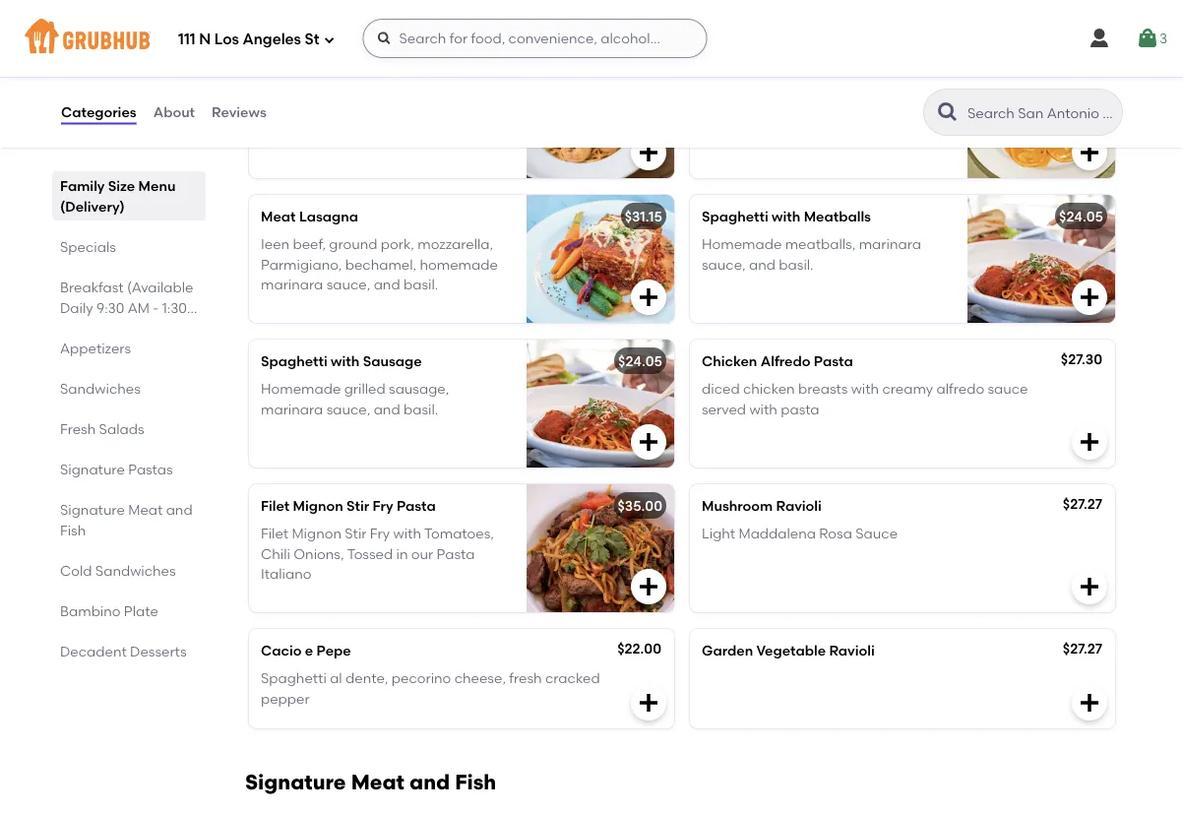 Task type: vqa. For each thing, say whether or not it's contained in the screenshot.
the top own
no



Task type: locate. For each thing, give the bounding box(es) containing it.
homemade inside homemade meatballs, marinara sauce, and basil.
[[702, 236, 782, 253]]

pepe
[[317, 642, 351, 659]]

0 vertical spatial signature pastas
[[245, 4, 422, 29]]

0 vertical spatial $24.05
[[1059, 208, 1103, 225]]

basil. inside homemade grilled sausage, marinara sauce, and basil.
[[404, 401, 438, 417]]

basil. down 'meatballs,'
[[779, 256, 814, 273]]

marinara down meatballs
[[859, 236, 921, 253]]

pepper inside spaghetti al dente, pecorino cheese, fresh cracked pepper
[[261, 690, 310, 707]]

meat inside tab
[[128, 501, 163, 518]]

2 vertical spatial marinara
[[261, 401, 323, 417]]

and
[[749, 256, 776, 273], [374, 276, 400, 293], [374, 401, 400, 417], [166, 501, 193, 518], [410, 770, 450, 795]]

svg image for spaghetti al dente, pecorino cheese, fresh cracked pepper
[[637, 691, 661, 714]]

$24.05
[[1059, 208, 1103, 225], [618, 353, 662, 370]]

2 $35.00 from the top
[[618, 498, 662, 514]]

homemade for sauce,
[[702, 236, 782, 253]]

3
[[1159, 30, 1167, 47]]

los
[[214, 31, 239, 48]]

1 vertical spatial sauce,
[[326, 276, 370, 293]]

1 horizontal spatial fish
[[455, 770, 496, 795]]

1 horizontal spatial pastas
[[351, 4, 422, 29]]

and down signature pastas tab
[[166, 501, 193, 518]]

garden
[[702, 642, 753, 659]]

2 vertical spatial sauce,
[[326, 401, 370, 417]]

0 vertical spatial pastas
[[351, 4, 422, 29]]

svg image for light maddalena rosa sauce
[[1078, 575, 1102, 598]]

filet for filet mignon stir fry pasta
[[261, 498, 290, 514]]

0 vertical spatial marinara
[[859, 236, 921, 253]]

1 vertical spatial fry
[[370, 525, 390, 542]]

$31.15
[[625, 208, 662, 225]]

fry inside filet mignon stir fry with tomatoes, chili onions, tossed in our pasta italiano
[[370, 525, 390, 542]]

filet inside filet mignon stir fry with tomatoes, chili onions, tossed in our pasta italiano
[[261, 525, 289, 542]]

mignon for filet mignon stir fry pasta
[[293, 498, 343, 514]]

decadent desserts tab
[[60, 641, 198, 661]]

2 $27.27 from the top
[[1063, 640, 1102, 657]]

2 horizontal spatial meat
[[351, 770, 405, 795]]

signature pastas
[[245, 4, 422, 29], [60, 461, 173, 477]]

svg image for sauteed shrimp, scampi, green onions, bell pepper, mushrooms, white wine, garlic, olive oil.
[[637, 141, 661, 164]]

1 filet from the top
[[261, 498, 290, 514]]

1 vertical spatial spaghetti
[[261, 353, 328, 370]]

pasta up breasts
[[814, 353, 853, 370]]

homemade
[[420, 256, 498, 273]]

cold sandwiches
[[60, 562, 176, 579]]

sauce,
[[702, 256, 746, 273], [326, 276, 370, 293], [326, 401, 370, 417]]

0 vertical spatial signature meat and fish
[[60, 501, 193, 538]]

1 vertical spatial pastas
[[128, 461, 173, 477]]

breakfast (available daily 9:30 am - 1:30 pm) appetizers
[[60, 279, 193, 356]]

with
[[317, 63, 346, 80], [772, 208, 801, 225], [331, 353, 360, 370], [851, 381, 879, 397], [750, 401, 778, 417], [393, 525, 421, 542]]

ravioli right vegetable
[[829, 642, 875, 659]]

about
[[153, 104, 195, 120]]

spaghetti up homemade grilled sausage, marinara sauce, and basil. on the left of page
[[261, 353, 328, 370]]

marinara down parmigiano,
[[261, 276, 323, 293]]

0 vertical spatial pepper
[[731, 91, 780, 108]]

svg image
[[376, 31, 392, 46], [323, 34, 335, 46], [1078, 141, 1102, 164], [637, 285, 661, 309], [1078, 430, 1102, 454], [637, 575, 661, 598], [1078, 575, 1102, 598], [637, 691, 661, 714], [1078, 691, 1102, 714]]

sandwiches up fresh salads
[[60, 380, 141, 397]]

e
[[305, 642, 313, 659]]

pastas down fresh salads tab
[[128, 461, 173, 477]]

appetizers
[[60, 340, 131, 356]]

spaghetti for homemade meatballs, marinara sauce, and basil.
[[702, 208, 769, 225]]

sauce, inside homemade grilled sausage, marinara sauce, and basil.
[[326, 401, 370, 417]]

0 horizontal spatial signature pastas
[[60, 461, 173, 477]]

daily
[[60, 299, 93, 316]]

fry
[[373, 498, 393, 514], [370, 525, 390, 542]]

1 vertical spatial homemade
[[261, 381, 341, 397]]

svg image
[[1088, 27, 1111, 50], [1136, 27, 1159, 50], [637, 141, 661, 164], [1078, 285, 1102, 309], [637, 430, 661, 454]]

1 $35.00 from the top
[[618, 63, 662, 80]]

0 vertical spatial spaghetti
[[702, 208, 769, 225]]

meat
[[261, 208, 296, 225], [128, 501, 163, 518], [351, 770, 405, 795]]

$35.00 left the lobster
[[618, 63, 662, 80]]

with up in
[[393, 525, 421, 542]]

0 vertical spatial basil.
[[779, 256, 814, 273]]

mozzarella,
[[418, 236, 493, 253]]

signature meat and fish tab
[[60, 499, 198, 540]]

mushroom
[[702, 498, 773, 514]]

family
[[60, 177, 105, 194]]

pasta down tomatoes,
[[437, 545, 475, 562]]

with inside filet mignon stir fry with tomatoes, chili onions, tossed in our pasta italiano
[[393, 525, 421, 542]]

sauce, down 'spaghetti with meatballs'
[[702, 256, 746, 273]]

and inside ieen beef, ground pork, mozzarella, parmigiano, bechamel, homemade marinara sauce, and basil.
[[374, 276, 400, 293]]

fresh
[[60, 420, 96, 437]]

0 vertical spatial homemade
[[702, 236, 782, 253]]

0 vertical spatial sauce,
[[702, 256, 746, 273]]

Search San Antonio Winery Los Angeles search field
[[966, 103, 1116, 122]]

spaghetti for homemade grilled sausage, marinara sauce, and basil.
[[261, 353, 328, 370]]

scampi
[[349, 63, 401, 80]]

spaghetti down cacio e pepe
[[261, 670, 327, 687]]

1 vertical spatial mignon
[[292, 525, 342, 542]]

and down 'bechamel,'
[[374, 276, 400, 293]]

1 $27.27 from the top
[[1063, 496, 1102, 512]]

signature pastas inside tab
[[60, 461, 173, 477]]

1 horizontal spatial pasta
[[437, 545, 475, 562]]

pasta
[[814, 353, 853, 370], [397, 498, 436, 514], [437, 545, 475, 562]]

1 vertical spatial $35.00
[[618, 498, 662, 514]]

main navigation navigation
[[0, 0, 1183, 77]]

search icon image
[[936, 100, 960, 124]]

ravioli
[[756, 63, 802, 80], [776, 498, 822, 514], [829, 642, 875, 659]]

basil. inside homemade meatballs, marinara sauce, and basil.
[[779, 256, 814, 273]]

0 horizontal spatial pasta
[[397, 498, 436, 514]]

pastas up scampi
[[351, 4, 422, 29]]

sauce.
[[784, 91, 827, 108]]

family size menu (delivery)
[[60, 177, 176, 215]]

$35.00 left mushroom at the right of page
[[618, 498, 662, 514]]

1 vertical spatial ravioli
[[776, 498, 822, 514]]

pepper down lobster ravioli
[[731, 91, 780, 108]]

red pepper sauce.
[[702, 91, 827, 108]]

dente,
[[346, 670, 388, 687]]

spaghetti inside spaghetti al dente, pecorino cheese, fresh cracked pepper
[[261, 670, 327, 687]]

0 vertical spatial mignon
[[293, 498, 343, 514]]

1 horizontal spatial signature meat and fish
[[245, 770, 496, 795]]

bechamel,
[[345, 256, 417, 273]]

0 vertical spatial fish
[[60, 522, 86, 538]]

sauce
[[988, 381, 1028, 397]]

basil. down sausage,
[[404, 401, 438, 417]]

0 horizontal spatial $24.05
[[618, 353, 662, 370]]

2 vertical spatial ravioli
[[829, 642, 875, 659]]

and inside homemade grilled sausage, marinara sauce, and basil.
[[374, 401, 400, 417]]

parmigiano,
[[261, 256, 342, 273]]

svg image for filet mignon stir fry with tomatoes, chili onions, tossed in our pasta italiano
[[637, 575, 661, 598]]

bell
[[312, 111, 335, 128]]

ravioli for pepper
[[756, 63, 802, 80]]

-
[[153, 299, 159, 316]]

lobster
[[702, 63, 753, 80]]

menu
[[138, 177, 176, 194]]

1 horizontal spatial signature pastas
[[245, 4, 422, 29]]

1 vertical spatial pepper
[[261, 690, 310, 707]]

stir for pasta
[[347, 498, 369, 514]]

our
[[411, 545, 433, 562]]

desserts
[[130, 643, 187, 660]]

and down grilled
[[374, 401, 400, 417]]

sauce, down 'bechamel,'
[[326, 276, 370, 293]]

signature pastas down 'salads'
[[60, 461, 173, 477]]

$27.27 for spaghetti al dente, pecorino cheese, fresh cracked pepper
[[1063, 640, 1102, 657]]

0 vertical spatial $27.27
[[1063, 496, 1102, 512]]

with up grilled
[[331, 353, 360, 370]]

0 vertical spatial fry
[[373, 498, 393, 514]]

0 horizontal spatial pastas
[[128, 461, 173, 477]]

1 vertical spatial $24.05
[[618, 353, 662, 370]]

2 vertical spatial spaghetti
[[261, 670, 327, 687]]

sandwiches up the plate
[[95, 562, 176, 579]]

1 vertical spatial stir
[[345, 525, 367, 542]]

fry up tossed
[[370, 525, 390, 542]]

bambino
[[60, 602, 121, 619]]

1 vertical spatial marinara
[[261, 276, 323, 293]]

svg image for diced chicken breasts with creamy alfredo sauce served with pasta
[[1078, 430, 1102, 454]]

1 horizontal spatial $24.05
[[1059, 208, 1103, 225]]

homemade inside homemade grilled sausage, marinara sauce, and basil.
[[261, 381, 341, 397]]

breakfast
[[60, 279, 124, 295]]

1 vertical spatial fish
[[455, 770, 496, 795]]

111
[[178, 31, 196, 48]]

1 horizontal spatial meat
[[261, 208, 296, 225]]

and inside homemade meatballs, marinara sauce, and basil.
[[749, 256, 776, 273]]

1 vertical spatial filet
[[261, 525, 289, 542]]

2 filet from the top
[[261, 525, 289, 542]]

ground
[[329, 236, 377, 253]]

spaghetti up homemade meatballs, marinara sauce, and basil.
[[702, 208, 769, 225]]

mignon
[[293, 498, 343, 514], [292, 525, 342, 542]]

bambino plate tab
[[60, 600, 198, 621]]

mushroom ravioli
[[702, 498, 822, 514]]

1 vertical spatial pasta
[[397, 498, 436, 514]]

pasta up our
[[397, 498, 436, 514]]

0 horizontal spatial homemade
[[261, 381, 341, 397]]

ravioli up red pepper sauce.
[[756, 63, 802, 80]]

0 horizontal spatial meat
[[128, 501, 163, 518]]

lobster ravioli
[[702, 63, 802, 80]]

svg image for ieen beef, ground pork, mozzarella, parmigiano, bechamel, homemade marinara sauce, and basil.
[[637, 285, 661, 309]]

1 horizontal spatial homemade
[[702, 236, 782, 253]]

marinara down spaghetti with sausage
[[261, 401, 323, 417]]

1 vertical spatial meat
[[128, 501, 163, 518]]

signature pastas up st at the left top
[[245, 4, 422, 29]]

$35.00 for mushroom
[[618, 498, 662, 514]]

pepper down cacio
[[261, 690, 310, 707]]

pasta
[[781, 401, 820, 417]]

n
[[199, 31, 211, 48]]

1 vertical spatial basil.
[[404, 276, 438, 293]]

2 vertical spatial meat
[[351, 770, 405, 795]]

filet mignon stir fry with tomatoes, chili onions, tossed in our pasta italiano
[[261, 525, 494, 582]]

tomatoes,
[[424, 525, 494, 542]]

pasta inside filet mignon stir fry with tomatoes, chili onions, tossed in our pasta italiano
[[437, 545, 475, 562]]

sauteed shrimp, scampi, green onions, bell pepper, mushrooms, white wine, garlic, olive oil.
[[261, 91, 475, 148]]

ieen beef, ground pork, mozzarella, parmigiano, bechamel, homemade marinara sauce, and basil.
[[261, 236, 498, 293]]

basil. down homemade
[[404, 276, 438, 293]]

1 vertical spatial signature pastas
[[60, 461, 173, 477]]

ravioli up light maddalena rosa sauce
[[776, 498, 822, 514]]

svg image for red pepper sauce.
[[1078, 141, 1102, 164]]

0 vertical spatial ravioli
[[756, 63, 802, 80]]

0 vertical spatial sandwiches
[[60, 380, 141, 397]]

categories
[[61, 104, 136, 120]]

0 horizontal spatial signature meat and fish
[[60, 501, 193, 538]]

svg image for homemade grilled sausage, marinara sauce, and basil.
[[637, 430, 661, 454]]

1 vertical spatial signature meat and fish
[[245, 770, 496, 795]]

onions,
[[261, 111, 308, 128]]

fresh salads tab
[[60, 418, 198, 439]]

green
[[429, 91, 468, 108]]

filet for filet mignon stir fry with tomatoes, chili onions, tossed in our pasta italiano
[[261, 525, 289, 542]]

linguini with scampi
[[261, 63, 401, 80]]

0 horizontal spatial fish
[[60, 522, 86, 538]]

homemade down 'spaghetti with meatballs'
[[702, 236, 782, 253]]

0 horizontal spatial pepper
[[261, 690, 310, 707]]

alfredo
[[761, 353, 811, 370]]

0 vertical spatial filet
[[261, 498, 290, 514]]

sauce, inside ieen beef, ground pork, mozzarella, parmigiano, bechamel, homemade marinara sauce, and basil.
[[326, 276, 370, 293]]

2 horizontal spatial pasta
[[814, 353, 853, 370]]

fry up filet mignon stir fry with tomatoes, chili onions, tossed in our pasta italiano
[[373, 498, 393, 514]]

and down 'spaghetti with meatballs'
[[749, 256, 776, 273]]

111 n los angeles st
[[178, 31, 319, 48]]

sauce, down grilled
[[326, 401, 370, 417]]

1 vertical spatial $27.27
[[1063, 640, 1102, 657]]

fry for pasta
[[373, 498, 393, 514]]

garlic,
[[338, 131, 380, 148]]

sauteed
[[261, 91, 317, 108]]

0 vertical spatial $35.00
[[618, 63, 662, 80]]

2 vertical spatial basil.
[[404, 401, 438, 417]]

$24.05 for homemade meatballs, marinara sauce, and basil.
[[1059, 208, 1103, 225]]

light maddalena rosa sauce
[[702, 525, 898, 542]]

0 vertical spatial stir
[[347, 498, 369, 514]]

mignon inside filet mignon stir fry with tomatoes, chili onions, tossed in our pasta italiano
[[292, 525, 342, 542]]

1 vertical spatial sandwiches
[[95, 562, 176, 579]]

cold sandwiches tab
[[60, 560, 198, 581]]

stir inside filet mignon stir fry with tomatoes, chili onions, tossed in our pasta italiano
[[345, 525, 367, 542]]

homemade down spaghetti with sausage
[[261, 381, 341, 397]]

2 vertical spatial pasta
[[437, 545, 475, 562]]

specials
[[60, 238, 116, 255]]



Task type: describe. For each thing, give the bounding box(es) containing it.
plate
[[124, 602, 158, 619]]

categories button
[[60, 77, 137, 148]]

cheese,
[[454, 670, 506, 687]]

reviews
[[212, 104, 267, 120]]

ravioli for maddalena
[[776, 498, 822, 514]]

marinara inside homemade meatballs, marinara sauce, and basil.
[[859, 236, 921, 253]]

salads
[[99, 420, 144, 437]]

signature pastas tab
[[60, 459, 198, 479]]

and inside tab
[[166, 501, 193, 518]]

homemade for marinara
[[261, 381, 341, 397]]

with up the shrimp,
[[317, 63, 346, 80]]

cacio
[[261, 642, 302, 659]]

marinara inside ieen beef, ground pork, mozzarella, parmigiano, bechamel, homemade marinara sauce, and basil.
[[261, 276, 323, 293]]

pm)
[[60, 320, 86, 337]]

size
[[108, 177, 135, 194]]

0 vertical spatial meat
[[261, 208, 296, 225]]

filet mignon stir fry pasta image
[[527, 484, 674, 612]]

homemade meatballs, marinara sauce, and basil.
[[702, 236, 921, 273]]

sauce
[[856, 525, 898, 542]]

alfredo
[[937, 381, 984, 397]]

light
[[702, 525, 735, 542]]

scampi,
[[373, 91, 426, 108]]

1 horizontal spatial pepper
[[731, 91, 780, 108]]

diced chicken breasts with creamy alfredo sauce served with pasta
[[702, 381, 1028, 417]]

svg image for homemade meatballs, marinara sauce, and basil.
[[1078, 285, 1102, 309]]

in
[[396, 545, 408, 562]]

appetizers tab
[[60, 338, 198, 358]]

3 button
[[1136, 21, 1167, 56]]

angeles
[[243, 31, 301, 48]]

onions,
[[294, 545, 344, 562]]

olive
[[383, 131, 414, 148]]

beef,
[[293, 236, 326, 253]]

with down chicken
[[750, 401, 778, 417]]

spaghetti with sausage
[[261, 353, 422, 370]]

(delivery)
[[60, 198, 125, 215]]

linguini
[[261, 63, 314, 80]]

Search for food, convenience, alcohol... search field
[[363, 19, 707, 58]]

meatballs,
[[785, 236, 856, 253]]

signature meat and fish inside tab
[[60, 501, 193, 538]]

$35.00 for lobster
[[618, 63, 662, 80]]

sandwiches tab
[[60, 378, 198, 399]]

st
[[305, 31, 319, 48]]

meat lasagna image
[[527, 195, 674, 323]]

(available
[[127, 279, 193, 295]]

italiano
[[261, 565, 311, 582]]

cacio e pepe
[[261, 642, 351, 659]]

creamy
[[882, 381, 933, 397]]

am
[[128, 299, 150, 316]]

spaghetti with meatballs image
[[968, 195, 1115, 323]]

marinara inside homemade grilled sausage, marinara sauce, and basil.
[[261, 401, 323, 417]]

$27.27 for filet mignon stir fry with tomatoes, chili onions, tossed in our pasta italiano
[[1063, 496, 1102, 512]]

linguini with scampi image
[[527, 50, 674, 178]]

fish inside tab
[[60, 522, 86, 538]]

specials tab
[[60, 236, 198, 257]]

grilled
[[344, 381, 386, 397]]

with up 'meatballs,'
[[772, 208, 801, 225]]

decadent
[[60, 643, 127, 660]]

$27.30
[[1061, 351, 1102, 368]]

maddalena
[[739, 525, 816, 542]]

family size menu (delivery) tab
[[60, 175, 198, 217]]

spaghetti with sausage image
[[527, 340, 674, 467]]

oil.
[[417, 131, 436, 148]]

vegetable
[[756, 642, 826, 659]]

spaghetti with meatballs
[[702, 208, 871, 225]]

sandwiches inside tab
[[95, 562, 176, 579]]

pecorino
[[392, 670, 451, 687]]

mushrooms,
[[394, 111, 475, 128]]

and down spaghetti al dente, pecorino cheese, fresh cracked pepper
[[410, 770, 450, 795]]

mignon for filet mignon stir fry with tomatoes, chili onions, tossed in our pasta italiano
[[292, 525, 342, 542]]

wine,
[[300, 131, 335, 148]]

cold
[[60, 562, 92, 579]]

$33.75
[[1061, 63, 1103, 80]]

chili
[[261, 545, 290, 562]]

sandwiches inside tab
[[60, 380, 141, 397]]

sauce, inside homemade meatballs, marinara sauce, and basil.
[[702, 256, 746, 273]]

stir for with
[[345, 525, 367, 542]]

pork,
[[381, 236, 414, 253]]

reviews button
[[211, 77, 268, 148]]

pastas inside tab
[[128, 461, 173, 477]]

9:30
[[96, 299, 124, 316]]

ieen
[[261, 236, 289, 253]]

chicken
[[743, 381, 795, 397]]

red
[[702, 91, 728, 108]]

0 vertical spatial pasta
[[814, 353, 853, 370]]

filet mignon stir fry pasta
[[261, 498, 436, 514]]

tossed
[[347, 545, 393, 562]]

garden vegetable ravioli
[[702, 642, 875, 659]]

breakfast (available daily 9:30 am - 1:30 pm) tab
[[60, 277, 198, 337]]

served
[[702, 401, 746, 417]]

meat lasagna
[[261, 208, 358, 225]]

breasts
[[798, 381, 848, 397]]

fry for with
[[370, 525, 390, 542]]

svg image inside the 3 button
[[1136, 27, 1159, 50]]

white
[[261, 131, 297, 148]]

sausage,
[[389, 381, 449, 397]]

lobster ravioli image
[[968, 50, 1115, 178]]

$22.00
[[617, 640, 661, 657]]

bambino plate
[[60, 602, 158, 619]]

shrimp,
[[321, 91, 370, 108]]

al
[[330, 670, 342, 687]]

with right breasts
[[851, 381, 879, 397]]

spaghetti al dente, pecorino cheese, fresh cracked pepper
[[261, 670, 600, 707]]

$24.05 for homemade grilled sausage, marinara sauce, and basil.
[[618, 353, 662, 370]]

basil. inside ieen beef, ground pork, mozzarella, parmigiano, bechamel, homemade marinara sauce, and basil.
[[404, 276, 438, 293]]

sausage
[[363, 353, 422, 370]]

fresh
[[509, 670, 542, 687]]

fresh salads
[[60, 420, 144, 437]]

chicken
[[702, 353, 757, 370]]

about button
[[152, 77, 196, 148]]

pepper,
[[339, 111, 390, 128]]



